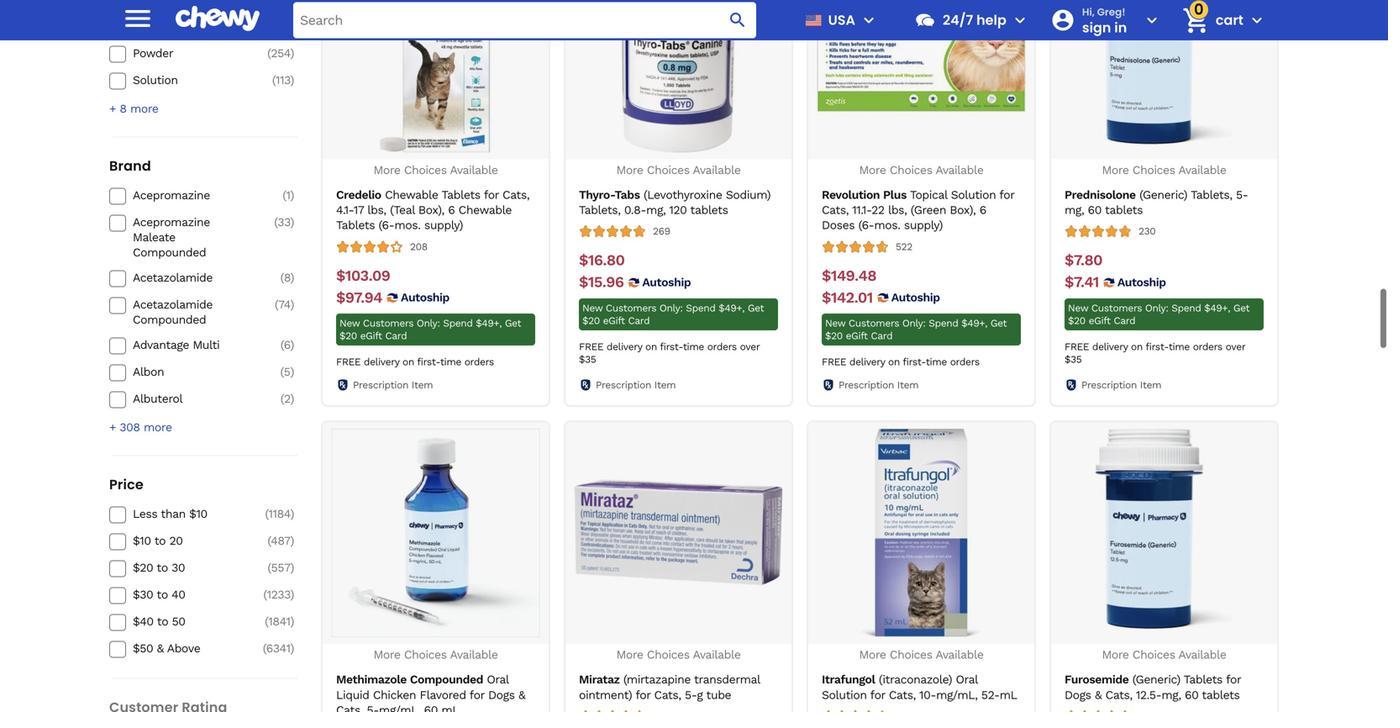 Task type: vqa. For each thing, say whether or not it's contained in the screenshot.
+ 8 more
yes



Task type: describe. For each thing, give the bounding box(es) containing it.
hi,
[[1083, 5, 1095, 19]]

dogs inside oral liquid chicken flavored for dogs & cats, 5-mg/ml, 60 ml
[[488, 688, 515, 702]]

( 254 )
[[267, 46, 294, 60]]

tablets for chewable tablets for cats, 4.1-17 lbs, (teal box), 6 chewable tablets (6-mos. supply)
[[442, 188, 481, 202]]

$16.80 text field
[[579, 252, 625, 270]]

1233
[[267, 588, 290, 602]]

albon
[[133, 365, 164, 379]]

+ for + 308 more
[[109, 420, 116, 434]]

topical
[[910, 188, 948, 202]]

24/7
[[943, 11, 974, 29]]

for inside topical solution for cats, 11.1-22 lbs, (green box), 6 doses (6-mos. supply)
[[1000, 188, 1015, 202]]

acetazolamide compounded
[[133, 298, 213, 327]]

revolution plus topical solution for cats, 11.1-22 lbs, (green box), 6 doses (6-mos. supply) image
[[818, 0, 1026, 153]]

albuterol
[[133, 392, 183, 406]]

account menu image
[[1142, 10, 1163, 30]]

customers for $97.94
[[363, 318, 414, 329]]

new for $97.94
[[340, 318, 360, 329]]

60 inside oral liquid chicken flavored for dogs & cats, 5-mg/ml, 60 ml
[[424, 703, 438, 712]]

(mirtazapine transdermal ointment) for cats, 5-g tube
[[579, 673, 760, 702]]

egift for $15.96
[[603, 315, 625, 327]]

( 6341 )
[[263, 642, 294, 656]]

more for furosemide
[[1103, 648, 1130, 662]]

than
[[161, 507, 186, 521]]

revolution
[[822, 188, 880, 202]]

credelio
[[336, 188, 381, 202]]

$50 & above
[[133, 642, 200, 656]]

menu image
[[121, 1, 155, 35]]

( for 33
[[274, 215, 278, 229]]

for inside (mirtazapine transdermal ointment) for cats, 5-g tube
[[636, 688, 651, 702]]

maleate
[[133, 230, 176, 244]]

multi
[[193, 338, 220, 352]]

methimazole compounded oral liquid chicken flavored for dogs & cats, 5-mg/ml, 60 ml image
[[332, 429, 540, 637]]

( 5 )
[[280, 365, 294, 379]]

chewy home image
[[176, 0, 260, 37]]

albon link
[[133, 365, 252, 380]]

( 8 )
[[280, 271, 294, 285]]

acetazolamide for acetazolamide compounded
[[133, 298, 213, 312]]

more choices available for prednisolone
[[1103, 163, 1227, 177]]

) for ( 74 )
[[290, 298, 294, 312]]

10-
[[920, 688, 937, 702]]

cart link
[[1176, 0, 1244, 40]]

thyro-tabs
[[579, 188, 640, 202]]

+ 308 more
[[109, 420, 172, 434]]

1 horizontal spatial chewable
[[459, 203, 512, 217]]

item for $7.41
[[1141, 379, 1162, 391]]

get for $97.94
[[505, 318, 521, 329]]

( for 6341
[[263, 642, 266, 656]]

choices for prednisolone
[[1133, 163, 1176, 177]]

help menu image
[[1010, 10, 1031, 30]]

delivery for $97.94
[[364, 356, 400, 368]]

$103.09 text field
[[336, 267, 390, 285]]

new customers only: spend $49+, get $20 egift card for $97.94
[[340, 318, 521, 342]]

solution inside (itraconazole) oral solution for cats, 10-mg/ml, 52-ml
[[822, 688, 867, 702]]

more choices available for revolution plus
[[860, 163, 984, 177]]

over for $7.41
[[1226, 341, 1246, 353]]

230
[[1139, 226, 1156, 237]]

cats, inside chewable tablets for cats, 4.1-17 lbs, (teal box), 6 chewable tablets (6-mos. supply)
[[503, 188, 530, 202]]

$7.80 text field
[[1065, 252, 1103, 270]]

on for $97.94
[[403, 356, 414, 368]]

Product search field
[[293, 2, 757, 38]]

usa
[[829, 11, 856, 29]]

first- for $142.01
[[903, 356, 926, 368]]

mg, inside the (generic) tablets for dogs & cats, 12.5-mg, 60 tablets
[[1162, 688, 1182, 702]]

more choices available for methimazole compounded
[[374, 648, 498, 662]]

$7.80
[[1065, 252, 1103, 269]]

dogs inside the (generic) tablets for dogs & cats, 12.5-mg, 60 tablets
[[1065, 688, 1092, 702]]

( for 1
[[283, 188, 286, 202]]

(mirtazapine
[[624, 673, 691, 687]]

spend for $142.01
[[929, 318, 959, 329]]

(generic) for tablets
[[1140, 188, 1188, 202]]

prescription item for $97.94
[[353, 379, 433, 391]]

0 vertical spatial chewable
[[385, 188, 438, 202]]

customers for $7.41
[[1092, 302, 1143, 314]]

lbs, for $103.09
[[368, 203, 386, 217]]

( for 113
[[272, 73, 276, 87]]

4.1-
[[336, 203, 354, 217]]

methimazole
[[336, 673, 407, 687]]

1 horizontal spatial $10
[[189, 507, 207, 521]]

334 )
[[271, 19, 294, 33]]

1841
[[268, 615, 290, 629]]

(generic) for cats,
[[1133, 673, 1181, 687]]

more choices available for itrafungol
[[860, 648, 984, 662]]

+ for + 8 more
[[109, 102, 116, 115]]

more for itrafungol
[[860, 648, 887, 662]]

prescription item for $15.96
[[596, 379, 676, 391]]

( 2 )
[[281, 392, 294, 406]]

ml inside (itraconazole) oral solution for cats, 10-mg/ml, 52-ml
[[1000, 688, 1018, 702]]

choices for revolution plus
[[890, 163, 933, 177]]

40
[[172, 588, 185, 602]]

card for $15.96
[[628, 315, 650, 327]]

557
[[271, 561, 290, 575]]

liquid
[[336, 688, 370, 702]]

) for ( 6 )
[[290, 338, 294, 352]]

) for ( 8 )
[[290, 271, 294, 285]]

$49+, for $97.94
[[476, 318, 502, 329]]

tube
[[707, 688, 732, 702]]

items image
[[1181, 6, 1211, 35]]

$20 to 30 link
[[133, 561, 252, 576]]

$50
[[133, 642, 153, 656]]

topical solution for cats, 11.1-22 lbs, (green box), 6 doses (6-mos. supply)
[[822, 188, 1015, 232]]

transdermal
[[694, 673, 760, 687]]

prescription item for $142.01
[[839, 379, 919, 391]]

cart menu image
[[1248, 10, 1268, 30]]

$20 for $142.01
[[826, 330, 843, 342]]

(6- inside topical solution for cats, 11.1-22 lbs, (green box), 6 doses (6-mos. supply)
[[859, 218, 875, 232]]

& inside oral liquid chicken flavored for dogs & cats, 5-mg/ml, 60 ml
[[519, 688, 526, 702]]

(6- inside chewable tablets for cats, 4.1-17 lbs, (teal box), 6 chewable tablets (6-mos. supply)
[[379, 218, 395, 232]]

free delivery on first-time orders over $35 for $7.41
[[1065, 341, 1246, 365]]

to for $10
[[154, 534, 166, 548]]

customers for $15.96
[[606, 302, 657, 314]]

methimazole compounded
[[336, 673, 483, 687]]

oral inside oral liquid chicken flavored for dogs & cats, 5-mg/ml, 60 ml
[[487, 673, 509, 687]]

supply) inside chewable tablets for cats, 4.1-17 lbs, (teal box), 6 chewable tablets (6-mos. supply)
[[424, 218, 463, 232]]

) for ( 1841 )
[[290, 615, 294, 629]]

time for $7.41
[[1169, 341, 1190, 353]]

above
[[167, 642, 200, 656]]

egift for $7.41
[[1089, 315, 1111, 327]]

prescription for $97.94
[[353, 379, 409, 391]]

+ 8 more
[[109, 102, 159, 115]]

( 113 )
[[272, 73, 294, 87]]

more for + 308 more
[[144, 420, 172, 434]]

prednisolone (generic) tablets, 5-mg, 60 tablets image
[[1061, 0, 1269, 153]]

get for $15.96
[[748, 302, 764, 314]]

( 557 )
[[268, 561, 294, 575]]

$49+, for $15.96
[[719, 302, 745, 314]]

free for $7.41
[[1065, 341, 1090, 353]]

advantage multi link
[[133, 338, 252, 353]]

new customers only: spend $49+, get $20 egift card for $7.41
[[1069, 302, 1250, 327]]

( for 557
[[268, 561, 271, 575]]

$97.94 text field
[[336, 289, 383, 307]]

30
[[172, 561, 185, 575]]

orders for $142.01
[[951, 356, 980, 368]]

solution inside topical solution for cats, 11.1-22 lbs, (green box), 6 doses (6-mos. supply)
[[952, 188, 997, 202]]

acepromazine maleate compounded link
[[133, 215, 252, 260]]

time for $15.96
[[683, 341, 705, 353]]

tablets, inside (levothyroxine sodium) tablets, 0.8-mg, 120 tablets
[[579, 203, 621, 217]]

get for $7.41
[[1234, 302, 1250, 314]]

more choices available for mirataz
[[617, 648, 741, 662]]

tabs
[[615, 188, 640, 202]]

$10 to 20
[[133, 534, 183, 548]]

mos. inside topical solution for cats, 11.1-22 lbs, (green box), 6 doses (6-mos. supply)
[[875, 218, 901, 232]]

itrafungol (itraconazole) oral solution for cats, 10-mg/ml, 52-ml image
[[818, 429, 1026, 637]]

new customers only: spend $49+, get $20 egift card for $15.96
[[583, 302, 764, 327]]

albuterol link
[[133, 391, 252, 407]]

choices for furosemide
[[1133, 648, 1176, 662]]

5- inside (mirtazapine transdermal ointment) for cats, 5-g tube
[[685, 688, 697, 702]]

prescription image for $15.96
[[579, 379, 593, 392]]

to for $40
[[157, 615, 168, 629]]

( for 254
[[267, 46, 271, 60]]

chewy support image
[[915, 9, 937, 31]]

menu image
[[859, 10, 879, 30]]

revolution plus
[[822, 188, 907, 202]]

( 1184 )
[[265, 507, 294, 521]]

cats, inside (mirtazapine transdermal ointment) for cats, 5-g tube
[[655, 688, 682, 702]]

more for revolution plus
[[860, 163, 887, 177]]

334
[[271, 19, 290, 33]]

(levothyroxine sodium) tablets, 0.8-mg, 120 tablets
[[579, 188, 771, 217]]

mirataz (mirtazapine transdermal ointment) for cats, 5-g tube image
[[575, 429, 783, 637]]

) for ( 1233 )
[[290, 588, 294, 602]]

first- for $97.94
[[417, 356, 440, 368]]

11.1-
[[853, 203, 872, 217]]

on for $142.01
[[889, 356, 900, 368]]

$142.01
[[822, 289, 873, 306]]

mg/ml, inside oral liquid chicken flavored for dogs & cats, 5-mg/ml, 60 ml
[[379, 703, 421, 712]]

g
[[697, 688, 703, 702]]

mos. inside chewable tablets for cats, 4.1-17 lbs, (teal box), 6 chewable tablets (6-mos. supply)
[[395, 218, 421, 232]]

acepromazine link
[[133, 188, 252, 203]]

card for $97.94
[[385, 330, 407, 342]]

( for 1841
[[265, 615, 268, 629]]

price
[[109, 475, 144, 494]]

) for ( 2 )
[[290, 392, 294, 406]]

1184
[[269, 507, 290, 521]]

spend for $97.94
[[443, 318, 473, 329]]

acetazolamide link
[[133, 270, 252, 285]]

tablets inside the (generic) tablets for dogs & cats, 12.5-mg, 60 tablets
[[1203, 688, 1240, 702]]

submit search image
[[728, 10, 748, 30]]

208
[[410, 241, 428, 252]]

thyro-
[[579, 188, 615, 202]]

522
[[896, 241, 913, 252]]

$30
[[133, 588, 153, 602]]

( for 8
[[280, 271, 284, 285]]

60 inside (generic) tablets, 5- mg, 60 tablets
[[1088, 203, 1102, 217]]

) for ( 5 )
[[290, 365, 294, 379]]

doses
[[822, 218, 855, 232]]

0 horizontal spatial solution
[[133, 73, 178, 87]]

(levothyroxine
[[644, 188, 723, 202]]

prednisolone
[[1065, 188, 1136, 202]]

52-
[[982, 688, 1000, 702]]

8 for +
[[120, 102, 127, 115]]

$40 to 50
[[133, 615, 185, 629]]

orders for $15.96
[[708, 341, 737, 353]]

available for topical solution for cats, 11.1-22 lbs, (green box), 6 doses (6-mos. supply)
[[936, 163, 984, 177]]

( for 5
[[280, 365, 284, 379]]

$40
[[133, 615, 154, 629]]

mirataz
[[579, 673, 620, 687]]

credelio chewable tablets for cats, 4.1-17 lbs, (teal box), 6 chewable tablets (6-mos. supply) image
[[332, 0, 540, 153]]

20
[[169, 534, 183, 548]]

( 487 )
[[268, 534, 294, 548]]

first- for $15.96
[[660, 341, 683, 353]]

free delivery on first-time orders for $142.01
[[822, 356, 980, 368]]

$7.41
[[1065, 273, 1100, 291]]

more choices available for thyro-tabs
[[617, 163, 741, 177]]

1 ) from the top
[[290, 19, 294, 33]]



Task type: locate. For each thing, give the bounding box(es) containing it.
$35 for $15.96
[[579, 354, 596, 365]]

in
[[1115, 18, 1128, 37]]

1 prescription from the left
[[353, 379, 409, 391]]

0 vertical spatial (generic)
[[1140, 188, 1188, 202]]

tablets, inside (generic) tablets, 5- mg, 60 tablets
[[1191, 188, 1233, 202]]

2 free delivery on first-time orders from the left
[[822, 356, 980, 368]]

( for 1184
[[265, 507, 269, 521]]

lbs, inside topical solution for cats, 11.1-22 lbs, (green box), 6 doses (6-mos. supply)
[[889, 203, 908, 217]]

over
[[740, 341, 760, 353], [1226, 341, 1246, 353]]

only: down 208
[[417, 318, 440, 329]]

autoship down 208
[[401, 291, 450, 305]]

to inside 'link'
[[157, 561, 168, 575]]

choices for itrafungol
[[890, 648, 933, 662]]

more choices available up the "(itraconazole)"
[[860, 648, 984, 662]]

compounded for methimazole compounded
[[410, 673, 483, 687]]

0.8-
[[625, 203, 647, 217]]

more right 308
[[144, 420, 172, 434]]

6 ) from the top
[[290, 271, 294, 285]]

advantage multi
[[133, 338, 220, 352]]

1 prescription image from the left
[[336, 379, 350, 392]]

for inside (itraconazole) oral solution for cats, 10-mg/ml, 52-ml
[[871, 688, 886, 702]]

0 vertical spatial acetazolamide
[[133, 271, 213, 285]]

lbs,
[[368, 203, 386, 217], [889, 203, 908, 217]]

0 vertical spatial 5-
[[1237, 188, 1249, 202]]

prescription image
[[336, 379, 350, 392], [1065, 379, 1079, 392]]

2 vertical spatial solution
[[822, 688, 867, 702]]

(generic) up 12.5-
[[1133, 673, 1181, 687]]

lbs, right 17
[[368, 203, 386, 217]]

compounded down 'maleate'
[[133, 245, 206, 259]]

1 horizontal spatial lbs,
[[889, 203, 908, 217]]

acepromazine for acepromazine
[[133, 188, 210, 202]]

box), for $103.09
[[419, 203, 445, 217]]

more for + 8 more
[[130, 102, 159, 115]]

more choices available
[[374, 163, 498, 177], [617, 163, 741, 177], [860, 163, 984, 177], [1103, 163, 1227, 177], [374, 648, 498, 662], [617, 648, 741, 662], [860, 648, 984, 662], [1103, 648, 1227, 662]]

more choices available up methimazole compounded
[[374, 648, 498, 662]]

orders for $97.94
[[465, 356, 494, 368]]

for inside the (generic) tablets for dogs & cats, 12.5-mg, 60 tablets
[[1227, 673, 1242, 687]]

1 horizontal spatial free delivery on first-time orders over $35
[[1065, 341, 1246, 365]]

autoship
[[643, 275, 691, 289], [1118, 275, 1167, 289], [401, 291, 450, 305], [892, 291, 940, 305]]

chewable tablets for cats, 4.1-17 lbs, (teal box), 6 chewable tablets (6-mos. supply)
[[336, 188, 530, 232]]

14 ) from the top
[[290, 588, 294, 602]]

0 horizontal spatial tablets
[[691, 203, 729, 217]]

) down ( 1841 )
[[290, 642, 294, 656]]

0 horizontal spatial $10
[[133, 534, 151, 548]]

0 horizontal spatial dogs
[[488, 688, 515, 702]]

$49+, for $7.41
[[1205, 302, 1231, 314]]

only: for $7.41
[[1146, 302, 1169, 314]]

2 oral from the left
[[956, 673, 978, 687]]

spend for $15.96
[[686, 302, 716, 314]]

delivery for $7.41
[[1093, 341, 1129, 353]]

autoship for $16.80
[[643, 275, 691, 289]]

& down 'furosemide' at the bottom right of page
[[1095, 688, 1102, 702]]

2 dogs from the left
[[1065, 688, 1092, 702]]

0 horizontal spatial mos.
[[395, 218, 421, 232]]

5-
[[1237, 188, 1249, 202], [685, 688, 697, 702], [367, 703, 379, 712]]

tablets
[[691, 203, 729, 217], [1106, 203, 1143, 217], [1203, 688, 1240, 702]]

1 vertical spatial compounded
[[133, 313, 206, 327]]

cats, inside the (generic) tablets for dogs & cats, 12.5-mg, 60 tablets
[[1106, 688, 1133, 702]]

more choices available up chewable tablets for cats, 4.1-17 lbs, (teal box), 6 chewable tablets (6-mos. supply)
[[374, 163, 498, 177]]

choices up 'plus'
[[890, 163, 933, 177]]

5
[[284, 365, 290, 379]]

2 lbs, from the left
[[889, 203, 908, 217]]

4 prescription item from the left
[[1082, 379, 1162, 391]]

5- inside oral liquid chicken flavored for dogs & cats, 5-mg/ml, 60 ml
[[367, 703, 379, 712]]

$35 down $15.96 text field
[[579, 354, 596, 365]]

(generic) tablets, 5- mg, 60 tablets
[[1065, 188, 1249, 217]]

customers down $97.94 text field
[[363, 318, 414, 329]]

available up the (generic) tablets for dogs & cats, 12.5-mg, 60 tablets
[[1179, 648, 1227, 662]]

new for $7.41
[[1069, 302, 1089, 314]]

4 prescription from the left
[[1082, 379, 1138, 391]]

(generic) up 230
[[1140, 188, 1188, 202]]

3 item from the left
[[898, 379, 919, 391]]

1 horizontal spatial prescription image
[[822, 379, 836, 392]]

0 horizontal spatial &
[[157, 642, 164, 656]]

only: down 230
[[1146, 302, 1169, 314]]

thyro-tabs (levothyroxine sodium) tablets, 0.8-mg, 120 tablets image
[[575, 0, 783, 153]]

available for chewable tablets for cats, 4.1-17 lbs, (teal box), 6 chewable tablets (6-mos. supply)
[[450, 163, 498, 177]]

( for 2
[[281, 392, 284, 406]]

to for $30
[[157, 588, 168, 602]]

advantage
[[133, 338, 189, 352]]

available up sodium)
[[693, 163, 741, 177]]

2 over from the left
[[1226, 341, 1246, 353]]

( 33 )
[[274, 215, 294, 229]]

tablets down (levothyroxine
[[691, 203, 729, 217]]

choices up the "(itraconazole)"
[[890, 648, 933, 662]]

tablets inside (generic) tablets, 5- mg, 60 tablets
[[1106, 203, 1143, 217]]

mg/ml, inside (itraconazole) oral solution for cats, 10-mg/ml, 52-ml
[[937, 688, 978, 702]]

choices for mirataz
[[647, 648, 690, 662]]

2 vertical spatial 5-
[[367, 703, 379, 712]]

time
[[683, 341, 705, 353], [1169, 341, 1190, 353], [440, 356, 462, 368], [926, 356, 947, 368]]

) up ( 113 )
[[290, 46, 294, 60]]

) up ( 33 )
[[290, 188, 294, 202]]

1 acetazolamide from the top
[[133, 271, 213, 285]]

more
[[130, 102, 159, 115], [144, 420, 172, 434]]

1 vertical spatial chewable
[[459, 203, 512, 217]]

2 horizontal spatial 5-
[[1237, 188, 1249, 202]]

$50 & above link
[[133, 641, 252, 656]]

compounded inside acetazolamide compounded
[[133, 313, 206, 327]]

time for $97.94
[[440, 356, 462, 368]]

$35 for $7.41
[[1065, 354, 1082, 365]]

for
[[484, 188, 499, 202], [1000, 188, 1015, 202], [1227, 673, 1242, 687], [470, 688, 485, 702], [636, 688, 651, 702], [871, 688, 886, 702]]

acetazolamide down acetazolamide link
[[133, 298, 213, 312]]

more up methimazole
[[374, 648, 401, 662]]

free delivery on first-time orders for $97.94
[[336, 356, 494, 368]]

mg, inside (levothyroxine sodium) tablets, 0.8-mg, 120 tablets
[[647, 203, 666, 217]]

mg, inside (generic) tablets, 5- mg, 60 tablets
[[1065, 203, 1085, 217]]

1
[[286, 188, 290, 202]]

4 ) from the top
[[290, 188, 294, 202]]

delivery
[[607, 341, 643, 353], [1093, 341, 1129, 353], [364, 356, 400, 368], [850, 356, 886, 368]]

autoship down 269
[[643, 275, 691, 289]]

available for (levothyroxine sodium) tablets, 0.8-mg, 120 tablets
[[693, 163, 741, 177]]

to inside 'link'
[[157, 615, 168, 629]]

1 box), from the left
[[419, 203, 445, 217]]

308
[[120, 420, 140, 434]]

cats, down the liquid
[[336, 703, 363, 712]]

new for $142.01
[[826, 318, 846, 329]]

0 vertical spatial $10
[[189, 507, 207, 521]]

1 vertical spatial acetazolamide
[[133, 298, 213, 312]]

delivery for $15.96
[[607, 341, 643, 353]]

) down ( 487 )
[[290, 561, 294, 575]]

$20 down $97.94 text field
[[340, 330, 357, 342]]

$15.96 text field
[[579, 273, 624, 292]]

8 up brand
[[120, 102, 127, 115]]

choices up (levothyroxine
[[647, 163, 690, 177]]

) down ( 1233 )
[[290, 615, 294, 629]]

0 horizontal spatial free delivery on first-time orders
[[336, 356, 494, 368]]

new customers only: spend $49+, get $20 egift card down $15.96 text field
[[583, 302, 764, 327]]

free down $7.41 text box
[[1065, 341, 1090, 353]]

2 vertical spatial tablets
[[1184, 673, 1223, 687]]

1 horizontal spatial mg,
[[1065, 203, 1085, 217]]

cats, down 'furosemide' at the bottom right of page
[[1106, 688, 1133, 702]]

0 horizontal spatial 5-
[[367, 703, 379, 712]]

$7.41 text field
[[1065, 273, 1100, 292]]

delivery for $142.01
[[850, 356, 886, 368]]

0 horizontal spatial tablets,
[[579, 203, 621, 217]]

0 vertical spatial more
[[130, 102, 159, 115]]

choices up (generic) tablets, 5- mg, 60 tablets
[[1133, 163, 1176, 177]]

choices up '(mirtazapine'
[[647, 648, 690, 662]]

0 horizontal spatial 60
[[424, 703, 438, 712]]

3 prescription from the left
[[839, 379, 895, 391]]

over for $15.96
[[740, 341, 760, 353]]

0 vertical spatial tablets,
[[1191, 188, 1233, 202]]

autoship down the 522
[[892, 291, 940, 305]]

available for oral liquid chicken flavored for dogs & cats, 5-mg/ml, 60 ml
[[450, 648, 498, 662]]

egift for $97.94
[[360, 330, 382, 342]]

more for prednisolone
[[1103, 163, 1130, 177]]

tablets right 12.5-
[[1203, 688, 1240, 702]]

1 over from the left
[[740, 341, 760, 353]]

flavored
[[420, 688, 466, 702]]

0 vertical spatial acepromazine
[[133, 188, 210, 202]]

$97.94
[[336, 289, 383, 306]]

to left 50
[[157, 615, 168, 629]]

) down ( 8 )
[[290, 298, 294, 312]]

) for ( 6341 )
[[290, 642, 294, 656]]

orders
[[708, 341, 737, 353], [1194, 341, 1223, 353], [465, 356, 494, 368], [951, 356, 980, 368]]

1 lbs, from the left
[[368, 203, 386, 217]]

solution link
[[133, 73, 252, 88]]

0 horizontal spatial ml
[[442, 703, 459, 712]]

2 prescription item from the left
[[596, 379, 676, 391]]

2 horizontal spatial &
[[1095, 688, 1102, 702]]

6 right (teal at the top left of page
[[448, 203, 455, 217]]

1 vertical spatial $10
[[133, 534, 151, 548]]

1 horizontal spatial 6
[[448, 203, 455, 217]]

compounded inside acepromazine maleate compounded
[[133, 245, 206, 259]]

acepromazine maleate compounded
[[133, 215, 210, 259]]

0 horizontal spatial prescription image
[[579, 379, 593, 392]]

hi, greg! sign in
[[1083, 5, 1128, 37]]

+ left 308
[[109, 420, 116, 434]]

16 ) from the top
[[290, 642, 294, 656]]

(itraconazole)
[[879, 673, 953, 687]]

24/7 help
[[943, 11, 1007, 29]]

$20 down $15.96 text field
[[583, 315, 600, 327]]

6 inside topical solution for cats, 11.1-22 lbs, (green box), 6 doses (6-mos. supply)
[[980, 203, 987, 217]]

2 vertical spatial compounded
[[410, 673, 483, 687]]

2 free delivery on first-time orders over $35 from the left
[[1065, 341, 1246, 365]]

1 horizontal spatial over
[[1226, 341, 1246, 353]]

more for thyro-tabs
[[617, 163, 644, 177]]

) down '( 1 )'
[[290, 215, 294, 229]]

oral inside (itraconazole) oral solution for cats, 10-mg/ml, 52-ml
[[956, 673, 978, 687]]

$40 to 50 link
[[133, 614, 252, 629]]

powder
[[133, 46, 173, 60]]

more up revolution plus
[[860, 163, 887, 177]]

more choices available up '(mirtazapine'
[[617, 648, 741, 662]]

0 vertical spatial mg/ml,
[[937, 688, 978, 702]]

available up topical
[[936, 163, 984, 177]]

1 horizontal spatial 8
[[284, 271, 290, 285]]

8 up ( 74 )
[[284, 271, 290, 285]]

24/7 help link
[[908, 0, 1007, 40]]

on for $15.96
[[646, 341, 657, 353]]

) down the ( 6 )
[[290, 365, 294, 379]]

1 horizontal spatial mg/ml,
[[937, 688, 978, 702]]

0 horizontal spatial 6
[[284, 338, 290, 352]]

1 vertical spatial 8
[[284, 271, 290, 285]]

9 ) from the top
[[290, 365, 294, 379]]

1 horizontal spatial $35
[[1065, 354, 1082, 365]]

1 vertical spatial more
[[144, 420, 172, 434]]

0 horizontal spatial $35
[[579, 354, 596, 365]]

0 vertical spatial 60
[[1088, 203, 1102, 217]]

1 vertical spatial (generic)
[[1133, 673, 1181, 687]]

$20 for $97.94
[[340, 330, 357, 342]]

1 horizontal spatial dogs
[[1065, 688, 1092, 702]]

delivery down $7.41 text box
[[1093, 341, 1129, 353]]

6 for $103.09
[[448, 203, 455, 217]]

17
[[354, 203, 364, 217]]

dogs right flavored
[[488, 688, 515, 702]]

free delivery on first-time orders over $35
[[579, 341, 760, 365], [1065, 341, 1246, 365]]

available for (generic) tablets, 5- mg, 60 tablets
[[1179, 163, 1227, 177]]

6 right (green
[[980, 203, 987, 217]]

2 vertical spatial 60
[[424, 703, 438, 712]]

1 vertical spatial ml
[[442, 703, 459, 712]]

3 prescription item from the left
[[839, 379, 919, 391]]

0 horizontal spatial tablets
[[336, 218, 375, 232]]

1 prescription item from the left
[[353, 379, 433, 391]]

help
[[977, 11, 1007, 29]]

2 prescription image from the left
[[822, 379, 836, 392]]

cream link
[[133, 19, 252, 34]]

1 horizontal spatial supply)
[[905, 218, 943, 232]]

only: down 269
[[660, 302, 683, 314]]

2 (6- from the left
[[859, 218, 875, 232]]

) for ( 487 )
[[290, 534, 294, 548]]

egift down $7.41 text box
[[1089, 315, 1111, 327]]

new down $7.41 text box
[[1069, 302, 1089, 314]]

(6- down 11.1-
[[859, 218, 875, 232]]

more choices available for credelio
[[374, 163, 498, 177]]

0 horizontal spatial supply)
[[424, 218, 463, 232]]

1 horizontal spatial tablets
[[1106, 203, 1143, 217]]

) down ( 254 )
[[290, 73, 294, 87]]

autoship for $149.48
[[892, 291, 940, 305]]

available
[[450, 163, 498, 177], [693, 163, 741, 177], [936, 163, 984, 177], [1179, 163, 1227, 177], [450, 648, 498, 662], [693, 648, 741, 662], [936, 648, 984, 662], [1179, 648, 1227, 662]]

0 horizontal spatial mg/ml,
[[379, 703, 421, 712]]

autoship for $103.09
[[401, 291, 450, 305]]

0 horizontal spatial prescription image
[[336, 379, 350, 392]]

compounded up advantage multi
[[133, 313, 206, 327]]

box), right (green
[[950, 203, 976, 217]]

dogs down 'furosemide' at the bottom right of page
[[1065, 688, 1092, 702]]

more up itrafungol
[[860, 648, 887, 662]]

$20 inside 'link'
[[133, 561, 153, 575]]

card for $142.01
[[871, 330, 893, 342]]

2 prescription image from the left
[[1065, 379, 1079, 392]]

1 horizontal spatial solution
[[822, 688, 867, 702]]

choices for thyro-tabs
[[647, 163, 690, 177]]

) for ( 33 )
[[290, 215, 294, 229]]

supply) inside topical solution for cats, 11.1-22 lbs, (green box), 6 doses (6-mos. supply)
[[905, 218, 943, 232]]

( 1 )
[[283, 188, 294, 202]]

$20 up $30
[[133, 561, 153, 575]]

2 ) from the top
[[290, 46, 294, 60]]

1 supply) from the left
[[424, 218, 463, 232]]

lbs, inside chewable tablets for cats, 4.1-17 lbs, (teal box), 6 chewable tablets (6-mos. supply)
[[368, 203, 386, 217]]

( 1841 )
[[265, 615, 294, 629]]

cats, inside oral liquid chicken flavored for dogs & cats, 5-mg/ml, 60 ml
[[336, 703, 363, 712]]

acetazolamide compounded link
[[133, 297, 252, 328]]

prescription for $7.41
[[1082, 379, 1138, 391]]

1 free delivery on first-time orders over $35 from the left
[[579, 341, 760, 365]]

2 horizontal spatial 6
[[980, 203, 987, 217]]

new down $15.96 text field
[[583, 302, 603, 314]]

first-
[[660, 341, 683, 353], [1146, 341, 1169, 353], [417, 356, 440, 368], [903, 356, 926, 368]]

1 horizontal spatial &
[[519, 688, 526, 702]]

1 vertical spatial 5-
[[685, 688, 697, 702]]

sodium)
[[726, 188, 771, 202]]

cats, left 'thyro-'
[[503, 188, 530, 202]]

1 horizontal spatial tablets
[[442, 188, 481, 202]]

2 acepromazine from the top
[[133, 215, 210, 229]]

box), right (teal at the top left of page
[[419, 203, 445, 217]]

2 mos. from the left
[[875, 218, 901, 232]]

0 vertical spatial tablets
[[442, 188, 481, 202]]

2 horizontal spatial tablets
[[1184, 673, 1223, 687]]

2 + from the top
[[109, 420, 116, 434]]

(generic) tablets for dogs & cats, 12.5-mg, 60 tablets
[[1065, 673, 1242, 702]]

0 vertical spatial 8
[[120, 102, 127, 115]]

3 ) from the top
[[290, 73, 294, 87]]

1 horizontal spatial (6-
[[859, 218, 875, 232]]

11 ) from the top
[[290, 507, 294, 521]]

compounded up flavored
[[410, 673, 483, 687]]

0 horizontal spatial 8
[[120, 102, 127, 115]]

0 vertical spatial solution
[[133, 73, 178, 87]]

itrafungol
[[822, 673, 876, 687]]

1 $35 from the left
[[579, 354, 596, 365]]

1 (6- from the left
[[379, 218, 395, 232]]

(itraconazole) oral solution for cats, 10-mg/ml, 52-ml
[[822, 673, 1018, 702]]

ointment)
[[579, 688, 632, 702]]

2 horizontal spatial 60
[[1185, 688, 1199, 702]]

8
[[120, 102, 127, 115], [284, 271, 290, 285]]

ml inside oral liquid chicken flavored for dogs & cats, 5-mg/ml, 60 ml
[[442, 703, 459, 712]]

prescription item for $7.41
[[1082, 379, 1162, 391]]

box), for $149.48
[[950, 203, 976, 217]]

$10 down less
[[133, 534, 151, 548]]

1 horizontal spatial prescription image
[[1065, 379, 1079, 392]]

1 mos. from the left
[[395, 218, 421, 232]]

) for ( 1184 )
[[290, 507, 294, 521]]

( for 74
[[275, 298, 279, 312]]

1 horizontal spatial 5-
[[685, 688, 697, 702]]

$20 to 30
[[133, 561, 185, 575]]

$20
[[583, 315, 600, 327], [1069, 315, 1086, 327], [340, 330, 357, 342], [826, 330, 843, 342], [133, 561, 153, 575]]

acepromazine up 'maleate'
[[133, 215, 210, 229]]

cats, down the "(itraconazole)"
[[889, 688, 916, 702]]

1 acepromazine from the top
[[133, 188, 210, 202]]

furosemide
[[1065, 673, 1129, 687]]

free delivery on first-time orders
[[336, 356, 494, 368], [822, 356, 980, 368]]

on
[[646, 341, 657, 353], [1132, 341, 1143, 353], [403, 356, 414, 368], [889, 356, 900, 368]]

( for 6
[[281, 338, 284, 352]]

available up transdermal
[[693, 648, 741, 662]]

$149.48
[[822, 267, 877, 284]]

0 horizontal spatial oral
[[487, 673, 509, 687]]

1 horizontal spatial mos.
[[875, 218, 901, 232]]

2 horizontal spatial tablets
[[1203, 688, 1240, 702]]

1 horizontal spatial 60
[[1088, 203, 1102, 217]]

1 vertical spatial mg/ml,
[[379, 703, 421, 712]]

compounded for acetazolamide compounded
[[133, 313, 206, 327]]

$49+, for $142.01
[[962, 318, 988, 329]]

1 horizontal spatial oral
[[956, 673, 978, 687]]

oral liquid chicken flavored for dogs & cats, 5-mg/ml, 60 ml
[[336, 673, 526, 712]]

cream
[[133, 19, 168, 33]]

lbs, down 'plus'
[[889, 203, 908, 217]]

more up prednisolone
[[1103, 163, 1130, 177]]

prescription image for $97.94
[[336, 379, 350, 392]]

cats, up doses
[[822, 203, 849, 217]]

1 dogs from the left
[[488, 688, 515, 702]]

2 supply) from the left
[[905, 218, 943, 232]]

2 box), from the left
[[950, 203, 976, 217]]

for inside oral liquid chicken flavored for dogs & cats, 5-mg/ml, 60 ml
[[470, 688, 485, 702]]

tablets,
[[1191, 188, 1233, 202], [579, 203, 621, 217]]

&
[[157, 642, 164, 656], [519, 688, 526, 702], [1095, 688, 1102, 702]]

2 prescription from the left
[[596, 379, 652, 391]]

$16.80
[[579, 252, 625, 269]]

13 ) from the top
[[290, 561, 294, 575]]

cart
[[1216, 11, 1244, 29]]

$49+,
[[719, 302, 745, 314], [1205, 302, 1231, 314], [476, 318, 502, 329], [962, 318, 988, 329]]

more up credelio at the left top of the page
[[374, 163, 401, 177]]

5 ) from the top
[[290, 215, 294, 229]]

2 horizontal spatial mg,
[[1162, 688, 1182, 702]]

1 oral from the left
[[487, 673, 509, 687]]

+ up brand
[[109, 102, 116, 115]]

solution down itrafungol
[[822, 688, 867, 702]]

1 vertical spatial tablets
[[336, 218, 375, 232]]

prescription image
[[579, 379, 593, 392], [822, 379, 836, 392]]

2 item from the left
[[655, 379, 676, 391]]

1 vertical spatial tablets,
[[579, 203, 621, 217]]

0 horizontal spatial over
[[740, 341, 760, 353]]

tablets inside (levothyroxine sodium) tablets, 0.8-mg, 120 tablets
[[691, 203, 729, 217]]

74
[[279, 298, 290, 312]]

egift for $142.01
[[846, 330, 868, 342]]

more choices available up topical
[[860, 163, 984, 177]]

choices up chewable tablets for cats, 4.1-17 lbs, (teal box), 6 chewable tablets (6-mos. supply)
[[404, 163, 447, 177]]

tablets down prednisolone
[[1106, 203, 1143, 217]]

1 horizontal spatial box),
[[950, 203, 976, 217]]

(green
[[911, 203, 947, 217]]

only: for $142.01
[[903, 318, 926, 329]]

& inside $50 & above link
[[157, 642, 164, 656]]

dogs
[[488, 688, 515, 702], [1065, 688, 1092, 702]]

0 horizontal spatial mg,
[[647, 203, 666, 217]]

autoship for $7.80
[[1118, 275, 1167, 289]]

$20 down $7.41 text box
[[1069, 315, 1086, 327]]

( 6 )
[[281, 338, 294, 352]]

$35
[[579, 354, 596, 365], [1065, 354, 1082, 365]]

item for $142.01
[[898, 379, 919, 391]]

egift down $15.96 text field
[[603, 315, 625, 327]]

lbs, for $149.48
[[889, 203, 908, 217]]

available up chewable tablets for cats, 4.1-17 lbs, (teal box), 6 chewable tablets (6-mos. supply)
[[450, 163, 498, 177]]

choices up methimazole compounded
[[404, 648, 447, 662]]

) up ( 254 )
[[290, 19, 294, 33]]

) up ( 74 )
[[290, 271, 294, 285]]

new down $142.01 text box
[[826, 318, 846, 329]]

egift down $142.01 text box
[[846, 330, 868, 342]]

prescription for $15.96
[[596, 379, 652, 391]]

2 acetazolamide from the top
[[133, 298, 213, 312]]

available up flavored
[[450, 648, 498, 662]]

1 horizontal spatial ml
[[1000, 688, 1018, 702]]

$142.01 text field
[[822, 289, 873, 307]]

(generic) inside the (generic) tablets for dogs & cats, 12.5-mg, 60 tablets
[[1133, 673, 1181, 687]]

more choices available up (generic) tablets, 5- mg, 60 tablets
[[1103, 163, 1227, 177]]

33
[[278, 215, 290, 229]]

cats, inside (itraconazole) oral solution for cats, 10-mg/ml, 52-ml
[[889, 688, 916, 702]]

$149.48 text field
[[822, 267, 877, 285]]

15 ) from the top
[[290, 615, 294, 629]]

0 horizontal spatial box),
[[419, 203, 445, 217]]

2
[[284, 392, 290, 406]]

60 inside the (generic) tablets for dogs & cats, 12.5-mg, 60 tablets
[[1185, 688, 1199, 702]]

(generic) inside (generic) tablets, 5- mg, 60 tablets
[[1140, 188, 1188, 202]]

10 ) from the top
[[290, 392, 294, 406]]

new for $15.96
[[583, 302, 603, 314]]

1 vertical spatial solution
[[952, 188, 997, 202]]

acepromazine for acepromazine maleate compounded
[[133, 215, 210, 229]]

1 prescription image from the left
[[579, 379, 593, 392]]

12 ) from the top
[[290, 534, 294, 548]]

customers down $142.01 text box
[[849, 318, 900, 329]]

1 free delivery on first-time orders from the left
[[336, 356, 494, 368]]

4 item from the left
[[1141, 379, 1162, 391]]

new customers only: spend $49+, get $20 egift card down $142.01 text box
[[826, 318, 1007, 342]]

2 horizontal spatial solution
[[952, 188, 997, 202]]

0 horizontal spatial (6-
[[379, 218, 395, 232]]

$20 for $7.41
[[1069, 315, 1086, 327]]

) down ( 5 )
[[290, 392, 294, 406]]

tablets for (generic) tablets for dogs & cats, 12.5-mg, 60 tablets
[[1184, 673, 1223, 687]]

& inside the (generic) tablets for dogs & cats, 12.5-mg, 60 tablets
[[1095, 688, 1102, 702]]

0 horizontal spatial free delivery on first-time orders over $35
[[579, 341, 760, 365]]

mos. down 22
[[875, 218, 901, 232]]

7 ) from the top
[[290, 298, 294, 312]]

( for 1233
[[264, 588, 267, 602]]

5- inside (generic) tablets, 5- mg, 60 tablets
[[1237, 188, 1249, 202]]

0 horizontal spatial chewable
[[385, 188, 438, 202]]

only: down the 522
[[903, 318, 926, 329]]

0 vertical spatial +
[[109, 102, 116, 115]]

0 horizontal spatial lbs,
[[368, 203, 386, 217]]

60 right 12.5-
[[1185, 688, 1199, 702]]

269
[[653, 226, 671, 237]]

compounded
[[133, 245, 206, 259], [133, 313, 206, 327], [410, 673, 483, 687]]

(teal
[[390, 203, 415, 217]]

item for $15.96
[[655, 379, 676, 391]]

available for (itraconazole) oral solution for cats, 10-mg/ml, 52-ml
[[936, 648, 984, 662]]

box), inside topical solution for cats, 11.1-22 lbs, (green box), 6 doses (6-mos. supply)
[[950, 203, 976, 217]]

8 ) from the top
[[290, 338, 294, 352]]

acetazolamide for acetazolamide
[[133, 271, 213, 285]]

new down $97.94 text field
[[340, 318, 360, 329]]

0 vertical spatial ml
[[1000, 688, 1018, 702]]

box), inside chewable tablets for cats, 4.1-17 lbs, (teal box), 6 chewable tablets (6-mos. supply)
[[419, 203, 445, 217]]

for inside chewable tablets for cats, 4.1-17 lbs, (teal box), 6 chewable tablets (6-mos. supply)
[[484, 188, 499, 202]]

1 item from the left
[[412, 379, 433, 391]]

1 vertical spatial acepromazine
[[133, 215, 210, 229]]

free
[[579, 341, 604, 353], [1065, 341, 1090, 353], [336, 356, 361, 368], [822, 356, 847, 368]]

6 inside chewable tablets for cats, 4.1-17 lbs, (teal box), 6 chewable tablets (6-mos. supply)
[[448, 203, 455, 217]]

tablets inside the (generic) tablets for dogs & cats, 12.5-mg, 60 tablets
[[1184, 673, 1223, 687]]

customers down $7.41 text box
[[1092, 302, 1143, 314]]

$15.96
[[579, 273, 624, 291]]

1 horizontal spatial tablets,
[[1191, 188, 1233, 202]]

available for (generic) tablets for dogs & cats, 12.5-mg, 60 tablets
[[1179, 648, 1227, 662]]

1 horizontal spatial free delivery on first-time orders
[[822, 356, 980, 368]]

1 + from the top
[[109, 102, 116, 115]]

new
[[583, 302, 603, 314], [1069, 302, 1089, 314], [340, 318, 360, 329], [826, 318, 846, 329]]

free down $142.01 text box
[[822, 356, 847, 368]]

1 vertical spatial 60
[[1185, 688, 1199, 702]]

$20 down $142.01 text box
[[826, 330, 843, 342]]

free down $15.96 text field
[[579, 341, 604, 353]]

prescription item
[[353, 379, 433, 391], [596, 379, 676, 391], [839, 379, 919, 391], [1082, 379, 1162, 391]]

customers
[[606, 302, 657, 314], [1092, 302, 1143, 314], [363, 318, 414, 329], [849, 318, 900, 329]]

cats, inside topical solution for cats, 11.1-22 lbs, (green box), 6 doses (6-mos. supply)
[[822, 203, 849, 217]]

0 vertical spatial compounded
[[133, 245, 206, 259]]

2 $35 from the left
[[1065, 354, 1082, 365]]

egift
[[603, 315, 625, 327], [1089, 315, 1111, 327], [360, 330, 382, 342], [846, 330, 868, 342]]

1 vertical spatial +
[[109, 420, 116, 434]]

free for $97.94
[[336, 356, 361, 368]]



